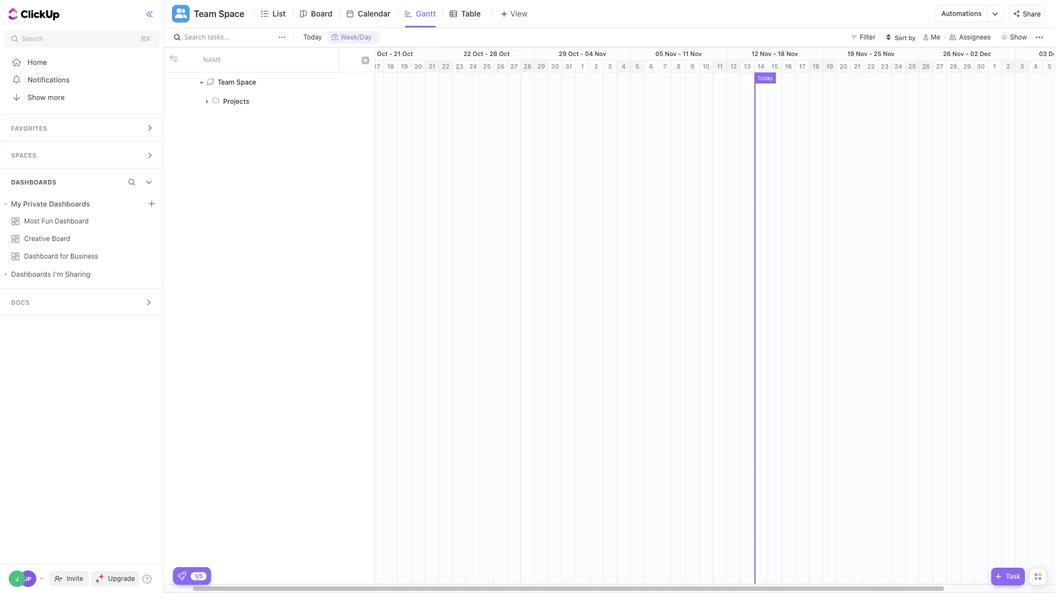 Task type: vqa. For each thing, say whether or not it's contained in the screenshot.
4
yes



Task type: locate. For each thing, give the bounding box(es) containing it.
7 - from the left
[[966, 50, 969, 57]]

team space inside cell
[[218, 78, 256, 86]]

0 horizontal spatial 24 element
[[467, 60, 481, 73]]

team inside button
[[194, 9, 217, 19]]

24 down 22 oct - 28 oct
[[470, 63, 477, 70]]

25 down by
[[909, 63, 917, 70]]

05 nov - 11 nov element
[[631, 48, 728, 60]]

1 horizontal spatial 23
[[882, 63, 889, 70]]

- down calendar link
[[390, 50, 392, 57]]

2 - from the left
[[485, 50, 488, 57]]

5 oct from the left
[[569, 50, 579, 57]]

dashboards up 'private'
[[11, 179, 56, 186]]

1 horizontal spatial team
[[218, 78, 235, 86]]

private
[[23, 200, 47, 208]]

4 - from the left
[[679, 50, 682, 57]]

30 element left 31
[[549, 60, 563, 73]]

1 vertical spatial 11
[[717, 63, 723, 70]]

1 17 from the left
[[374, 63, 380, 70]]

name
[[203, 56, 221, 63]]

1 24 from the left
[[470, 63, 477, 70]]

show button
[[999, 31, 1031, 44]]

20 element
[[412, 60, 426, 73], [838, 60, 851, 73]]

0 horizontal spatial 15
[[369, 50, 376, 57]]

1 5 from the left
[[636, 63, 640, 70]]

30 element
[[549, 60, 563, 73], [975, 60, 989, 73]]

0 horizontal spatial 5
[[636, 63, 640, 70]]

0 horizontal spatial 29 element
[[535, 60, 549, 73]]

 image
[[170, 54, 177, 62]]

0 vertical spatial team
[[194, 9, 217, 19]]

28 down 26 nov - 02 dec
[[950, 63, 958, 70]]

29 up 31
[[559, 50, 567, 57]]

3 oct from the left
[[473, 50, 484, 57]]

12 for 12
[[731, 63, 737, 70]]

21 element
[[426, 60, 439, 73], [851, 60, 865, 73]]

0 horizontal spatial 28 element
[[521, 60, 535, 73]]

1 23 from the left
[[456, 63, 464, 70]]

0 horizontal spatial 18
[[387, 63, 394, 70]]

18
[[778, 50, 785, 57], [387, 63, 394, 70], [813, 63, 820, 70]]

show up 03 dec - 09 dec element
[[1011, 33, 1028, 41]]

2 23 from the left
[[882, 63, 889, 70]]

18 right the 16 element
[[813, 63, 820, 70]]

0 horizontal spatial show
[[27, 93, 46, 101]]

0 horizontal spatial 19
[[401, 63, 408, 70]]

search up home
[[21, 35, 43, 43]]

sort by button
[[883, 31, 920, 44]]

1 horizontal spatial 5
[[1048, 63, 1052, 70]]

2 horizontal spatial 19
[[848, 50, 855, 57]]

29
[[559, 50, 567, 57], [538, 63, 546, 70], [964, 63, 972, 70]]

24 for first 24 element from the right
[[895, 63, 903, 70]]

1 vertical spatial today
[[758, 75, 774, 81]]

0 vertical spatial team space
[[194, 9, 245, 19]]

tree grid containing team space
[[164, 48, 375, 585]]

0 horizontal spatial today
[[304, 33, 322, 41]]

28 element
[[521, 60, 535, 73], [947, 60, 961, 73]]

3
[[608, 63, 612, 70], [1021, 63, 1025, 70]]

11 inside 'element'
[[683, 50, 689, 57]]

19 nov - 25 nov
[[848, 50, 895, 57]]

18 down 15 oct - 21 oct element
[[387, 63, 394, 70]]

dashboards
[[49, 200, 90, 208]]

24 down sort by dropdown button
[[895, 63, 903, 70]]

0 horizontal spatial 4
[[622, 63, 626, 70]]

1 vertical spatial board
[[52, 235, 70, 243]]

28 element down 26 nov - 02 dec
[[947, 60, 961, 73]]

0 vertical spatial show
[[1011, 33, 1028, 41]]

row group containing team space
[[164, 73, 375, 585]]

19 for 2nd 19 element from the left
[[827, 63, 834, 70]]

22 oct - 28 oct
[[464, 50, 510, 57]]

20 down 15 oct - 21 oct element
[[415, 63, 422, 70]]

- inside 'element'
[[679, 50, 682, 57]]

- inside "element"
[[581, 50, 584, 57]]

nov down sort by dropdown button
[[884, 50, 895, 57]]

1 horizontal spatial 1
[[994, 63, 997, 70]]

0 horizontal spatial 11
[[683, 50, 689, 57]]

19 element
[[398, 60, 412, 73], [824, 60, 838, 73]]

29 left 31
[[538, 63, 546, 70]]

oct
[[377, 50, 388, 57], [403, 50, 413, 57], [473, 50, 484, 57], [499, 50, 510, 57], [569, 50, 579, 57]]

27 element down me
[[934, 60, 947, 73]]

dashboard
[[55, 217, 89, 225], [24, 252, 58, 261]]

25
[[874, 50, 882, 57], [483, 63, 491, 70], [909, 63, 917, 70]]

nov
[[595, 50, 607, 57], [665, 50, 677, 57], [691, 50, 702, 57], [761, 50, 772, 57], [787, 50, 799, 57], [857, 50, 868, 57], [884, 50, 895, 57], [953, 50, 965, 57]]

23 down 22 oct - 28 oct element
[[456, 63, 464, 70]]

team space inside button
[[194, 9, 245, 19]]

sidebar navigation
[[0, 0, 166, 594]]

0 horizontal spatial 30
[[551, 63, 559, 70]]

1 dashboards from the top
[[11, 179, 56, 186]]

15 down the 12 nov - 18 nov element
[[772, 63, 779, 70]]

0 horizontal spatial 24
[[470, 63, 477, 70]]

1 horizontal spatial 26 element
[[920, 60, 934, 73]]

1 horizontal spatial 25 element
[[906, 60, 920, 73]]

list
[[273, 9, 286, 18]]

1 vertical spatial space
[[237, 78, 256, 86]]

25 for 2nd 25 element from the right
[[483, 63, 491, 70]]

17 down 15 oct - 21 oct
[[374, 63, 380, 70]]

1 horizontal spatial 4
[[1035, 63, 1039, 70]]

22 element down 22 oct - 28 oct element
[[439, 60, 453, 73]]

31 element
[[563, 60, 576, 73]]

oct inside "element"
[[569, 50, 579, 57]]

25 down the filter
[[874, 50, 882, 57]]

- left 04
[[581, 50, 584, 57]]

dashboards left "i'm"
[[11, 270, 51, 279]]

nov left 02
[[953, 50, 965, 57]]

jp
[[25, 576, 31, 583]]

15 element
[[769, 60, 783, 73]]

0 horizontal spatial team
[[194, 9, 217, 19]]

4 down 03 dec - 09 dec element
[[1035, 63, 1039, 70]]

26 element
[[494, 60, 508, 73], [920, 60, 934, 73]]

22
[[464, 50, 471, 57], [442, 63, 450, 70], [868, 63, 875, 70]]

show for show more
[[27, 93, 46, 101]]

5 down de
[[1048, 63, 1052, 70]]

1 horizontal spatial 29 element
[[961, 60, 975, 73]]

2 down show dropdown button on the right top of page
[[1007, 63, 1011, 70]]

23 element
[[453, 60, 467, 73], [879, 60, 893, 73]]

1
[[581, 63, 584, 70], [994, 63, 997, 70]]

dashboard for business link
[[0, 248, 164, 266]]

nov down filter dropdown button
[[857, 50, 868, 57]]

space up search tasks... text box
[[219, 9, 245, 19]]

21 for second 21 element from the left
[[854, 63, 861, 70]]

20
[[415, 63, 422, 70], [840, 63, 848, 70]]

29 element down 26 nov - 02 dec element
[[961, 60, 975, 73]]

1 horizontal spatial 19 element
[[824, 60, 838, 73]]

3 nov from the left
[[691, 50, 702, 57]]

1 horizontal spatial 27
[[937, 63, 944, 70]]

share button
[[1010, 5, 1046, 23]]

6 nov from the left
[[857, 50, 868, 57]]

1 horizontal spatial today
[[758, 75, 774, 81]]

1 horizontal spatial 22 element
[[865, 60, 879, 73]]

24 element
[[467, 60, 481, 73], [893, 60, 906, 73]]

2 27 from the left
[[937, 63, 944, 70]]

0 horizontal spatial 26
[[497, 63, 505, 70]]

23 element down 22 oct - 28 oct
[[453, 60, 467, 73]]

- for 02
[[966, 50, 969, 57]]

onboarding checklist button image
[[178, 572, 186, 581]]

nov right 04
[[595, 50, 607, 57]]

2 down 29 oct - 04 nov "element"
[[595, 63, 599, 70]]

2 23 element from the left
[[879, 60, 893, 73]]

1 horizontal spatial board
[[311, 9, 333, 18]]

8 nov from the left
[[953, 50, 965, 57]]

0 horizontal spatial 21 element
[[426, 60, 439, 73]]

1 20 element from the left
[[412, 60, 426, 73]]

1 26 element from the left
[[494, 60, 508, 73]]

29 element
[[535, 60, 549, 73], [961, 60, 975, 73]]

24
[[470, 63, 477, 70], [895, 63, 903, 70]]

16 element
[[783, 60, 796, 73]]

02
[[971, 50, 979, 57]]

20 for 2nd the 20 element from right
[[415, 63, 422, 70]]

24 element down 22 oct - 28 oct
[[467, 60, 481, 73]]

1 vertical spatial 15
[[772, 63, 779, 70]]

5 nov from the left
[[787, 50, 799, 57]]

30
[[551, 63, 559, 70], [978, 63, 986, 70]]

1 horizontal spatial 18 element
[[810, 60, 824, 73]]

0 horizontal spatial 23 element
[[453, 60, 467, 73]]

1 horizontal spatial 26
[[923, 63, 930, 70]]

- up 15 element
[[774, 50, 777, 57]]

28 element left 31
[[521, 60, 535, 73]]

30 left 31
[[551, 63, 559, 70]]

21 element down 15 oct - 21 oct element
[[426, 60, 439, 73]]

22 element down 19 nov - 25 nov element
[[865, 60, 879, 73]]

23
[[456, 63, 464, 70], [882, 63, 889, 70]]

dashboards for dashboards i'm sharing
[[11, 270, 51, 279]]

21
[[394, 50, 401, 57], [429, 63, 436, 70], [854, 63, 861, 70]]

0 horizontal spatial 27 element
[[508, 60, 521, 73]]

4 left 6
[[622, 63, 626, 70]]

19 element down 15 oct - 21 oct element
[[398, 60, 412, 73]]

1 horizontal spatial 25
[[874, 50, 882, 57]]

26 element down me button
[[920, 60, 934, 73]]

search
[[184, 33, 206, 41], [21, 35, 43, 43]]

0 vertical spatial 12
[[752, 50, 759, 57]]

search inside sidebar navigation
[[21, 35, 43, 43]]

de
[[1049, 50, 1056, 57]]

17 right the 16 element
[[800, 63, 806, 70]]

3 down 03 dec - 09 dec element
[[1021, 63, 1025, 70]]

1 horizontal spatial 17 element
[[796, 60, 810, 73]]

sparkle svg 2 image
[[95, 580, 100, 584]]

0 horizontal spatial 30 element
[[549, 60, 563, 73]]

26
[[944, 50, 951, 57], [497, 63, 505, 70], [923, 63, 930, 70]]

16
[[786, 63, 793, 70]]

22 down 19 nov - 25 nov element
[[868, 63, 875, 70]]

board inside sidebar navigation
[[52, 235, 70, 243]]

27 down 22 oct - 28 oct element
[[511, 63, 518, 70]]

28 left 31
[[524, 63, 532, 70]]

sort
[[895, 34, 908, 41]]

team space up tasks...
[[194, 9, 245, 19]]

dashboards i'm sharing
[[11, 270, 90, 279]]

27 element
[[508, 60, 521, 73], [934, 60, 947, 73]]

29 oct - 04 nov
[[559, 50, 607, 57]]

17 element right 16
[[796, 60, 810, 73]]

1 horizontal spatial 24
[[895, 63, 903, 70]]

0 vertical spatial space
[[219, 9, 245, 19]]

 image inside column header
[[170, 54, 177, 62]]

0 horizontal spatial 17
[[374, 63, 380, 70]]

18 up 15 element
[[778, 50, 785, 57]]

23 down 19 nov - 25 nov element
[[882, 63, 889, 70]]

1 nov from the left
[[595, 50, 607, 57]]

2 20 from the left
[[840, 63, 848, 70]]

4
[[622, 63, 626, 70], [1035, 63, 1039, 70]]

1 vertical spatial 12
[[731, 63, 737, 70]]

4 column header from the left
[[356, 48, 375, 72]]

0 vertical spatial board
[[311, 9, 333, 18]]

25 element down by
[[906, 60, 920, 73]]

dashboard down dashboards
[[55, 217, 89, 225]]

2 28 element from the left
[[947, 60, 961, 73]]

20 down the 19 nov - 25 nov
[[840, 63, 848, 70]]

0 horizontal spatial 2
[[595, 63, 599, 70]]

- for 18
[[774, 50, 777, 57]]

1 horizontal spatial 20 element
[[838, 60, 851, 73]]

board up dashboard for business
[[52, 235, 70, 243]]

8
[[677, 63, 681, 70]]

29 inside "element"
[[559, 50, 567, 57]]

3 - from the left
[[581, 50, 584, 57]]

table
[[462, 9, 481, 18]]

2 24 from the left
[[895, 63, 903, 70]]

28 down view dropdown button
[[490, 50, 498, 57]]

0 horizontal spatial 19 element
[[398, 60, 412, 73]]

favorites
[[11, 125, 47, 132]]

2 horizontal spatial 26
[[944, 50, 951, 57]]

19 right the 16 element
[[827, 63, 834, 70]]

2 19 element from the left
[[824, 60, 838, 73]]

21 down calendar link
[[394, 50, 401, 57]]

17
[[374, 63, 380, 70], [800, 63, 806, 70]]

1 horizontal spatial 17
[[800, 63, 806, 70]]

2 2 from the left
[[1007, 63, 1011, 70]]

filter button
[[847, 31, 881, 44]]

15 down calendar link
[[369, 50, 376, 57]]

1 vertical spatial dashboards
[[11, 270, 51, 279]]

0 horizontal spatial 25 element
[[481, 60, 494, 73]]

show inside dropdown button
[[1011, 33, 1028, 41]]

19 down 15 oct - 21 oct element
[[401, 63, 408, 70]]

team up projects
[[218, 78, 235, 86]]

0 horizontal spatial 20
[[415, 63, 422, 70]]

today button
[[300, 31, 325, 44]]

1 horizontal spatial 30 element
[[975, 60, 989, 73]]

3 column header from the left
[[340, 48, 356, 72]]

1 27 from the left
[[511, 63, 518, 70]]

1 - from the left
[[390, 50, 392, 57]]

21 down 15 oct - 21 oct element
[[429, 63, 436, 70]]

0 horizontal spatial 3
[[608, 63, 612, 70]]

nov up 14
[[761, 50, 772, 57]]

0 horizontal spatial 20 element
[[412, 60, 426, 73]]

board up today button on the left top of the page
[[311, 9, 333, 18]]

Search tasks... text field
[[184, 30, 276, 45]]

1 20 from the left
[[415, 63, 422, 70]]

19 inside 19 nov - 25 nov element
[[848, 50, 855, 57]]

search left tasks...
[[184, 33, 206, 41]]

1 down 26 nov - 02 dec element
[[994, 63, 997, 70]]

1 vertical spatial show
[[27, 93, 46, 101]]

0 vertical spatial dashboards
[[11, 179, 56, 186]]

27 down me
[[937, 63, 944, 70]]

30 element down dec
[[975, 60, 989, 73]]

21 element down the 19 nov - 25 nov
[[851, 60, 865, 73]]

12 up 14
[[752, 50, 759, 57]]

17 element down 15 oct - 21 oct
[[371, 60, 384, 73]]

27 element down 22 oct - 28 oct element
[[508, 60, 521, 73]]

1 horizontal spatial 23 element
[[879, 60, 893, 73]]

2 5 from the left
[[1048, 63, 1052, 70]]

15 oct - 21 oct
[[369, 50, 413, 57]]

0 horizontal spatial 25
[[483, 63, 491, 70]]

25 element
[[481, 60, 494, 73], [906, 60, 920, 73]]

row group
[[164, 73, 375, 585]]

dashboards
[[11, 179, 56, 186], [11, 270, 51, 279]]

12 right 11 element
[[731, 63, 737, 70]]

2 horizontal spatial 22
[[868, 63, 875, 70]]

most fun dashboard link
[[0, 213, 164, 230]]

0 vertical spatial 11
[[683, 50, 689, 57]]

3 down 29 oct - 04 nov "element"
[[608, 63, 612, 70]]

30 down dec
[[978, 63, 986, 70]]

today down 14 element
[[758, 75, 774, 81]]

5 left 6
[[636, 63, 640, 70]]

more
[[48, 93, 65, 101]]

list link
[[273, 0, 290, 27]]

17 element
[[371, 60, 384, 73], [796, 60, 810, 73]]

team space - 0.00% row
[[164, 73, 375, 92]]

25 element down 22 oct - 28 oct element
[[481, 60, 494, 73]]

1 21 element from the left
[[426, 60, 439, 73]]

- up 8 on the top of the page
[[679, 50, 682, 57]]

show inside sidebar navigation
[[27, 93, 46, 101]]

18 inside the 12 nov - 18 nov element
[[778, 50, 785, 57]]

1 vertical spatial team
[[218, 78, 235, 86]]

1 horizontal spatial 2
[[1007, 63, 1011, 70]]

19
[[848, 50, 855, 57], [401, 63, 408, 70], [827, 63, 834, 70]]

nov right '05'
[[665, 50, 677, 57]]

 image
[[362, 57, 370, 64]]

team up search tasks...
[[194, 9, 217, 19]]

25 down 22 oct - 28 oct element
[[483, 63, 491, 70]]

1 horizontal spatial 21 element
[[851, 60, 865, 73]]

10 element
[[700, 60, 714, 73]]

11 element
[[714, 60, 728, 73]]

0 horizontal spatial 26 element
[[494, 60, 508, 73]]

tree grid
[[164, 48, 375, 585]]

today down "board" link
[[304, 33, 322, 41]]

6 - from the left
[[870, 50, 873, 57]]

space
[[219, 9, 245, 19], [237, 78, 256, 86]]

show left more
[[27, 93, 46, 101]]

24 element down sort by dropdown button
[[893, 60, 906, 73]]

docs
[[11, 299, 30, 306]]

26 element down 22 oct - 28 oct element
[[494, 60, 508, 73]]

2 29 element from the left
[[961, 60, 975, 73]]

0 vertical spatial today
[[304, 33, 322, 41]]

2
[[595, 63, 599, 70], [1007, 63, 1011, 70]]

0 horizontal spatial 17 element
[[371, 60, 384, 73]]

22 element
[[439, 60, 453, 73], [865, 60, 879, 73]]

- down table link at the left
[[485, 50, 488, 57]]

29 down 26 nov - 02 dec element
[[964, 63, 972, 70]]

name column header
[[197, 48, 340, 72]]

23 element down 19 nov - 25 nov element
[[879, 60, 893, 73]]

18 element
[[384, 60, 398, 73], [810, 60, 824, 73]]

5 - from the left
[[774, 50, 777, 57]]

column header
[[164, 48, 180, 72], [180, 48, 197, 72], [340, 48, 356, 72], [356, 48, 375, 72]]

1 oct from the left
[[377, 50, 388, 57]]

today
[[304, 33, 322, 41], [758, 75, 774, 81]]

22 down table link at the left
[[464, 50, 471, 57]]

24 for second 24 element from right
[[470, 63, 477, 70]]

0 horizontal spatial 27
[[511, 63, 518, 70]]

- left 02
[[966, 50, 969, 57]]

projects
[[223, 97, 249, 105]]

space up projects
[[237, 78, 256, 86]]

29 element left 31
[[535, 60, 549, 73]]

0 horizontal spatial 12
[[731, 63, 737, 70]]

1 horizontal spatial 12
[[752, 50, 759, 57]]

0 horizontal spatial board
[[52, 235, 70, 243]]

dashboards for dashboards
[[11, 179, 56, 186]]

-
[[390, 50, 392, 57], [485, 50, 488, 57], [581, 50, 584, 57], [679, 50, 682, 57], [774, 50, 777, 57], [870, 50, 873, 57], [966, 50, 969, 57]]

0 horizontal spatial 22 element
[[439, 60, 453, 73]]

1 down 29 oct - 04 nov "element"
[[581, 63, 584, 70]]

1 22 element from the left
[[439, 60, 453, 73]]

- for 04
[[581, 50, 584, 57]]

1 horizontal spatial 19
[[827, 63, 834, 70]]

0 horizontal spatial search
[[21, 35, 43, 43]]

- down the filter
[[870, 50, 873, 57]]

1 horizontal spatial 30
[[978, 63, 986, 70]]

13 element
[[741, 60, 755, 73]]

1 horizontal spatial 3
[[1021, 63, 1025, 70]]

1 column header from the left
[[164, 48, 180, 72]]

dashboard down "creative"
[[24, 252, 58, 261]]

team
[[194, 9, 217, 19], [218, 78, 235, 86]]

space inside team space cell
[[237, 78, 256, 86]]

18 element right the 16 element
[[810, 60, 824, 73]]

1 horizontal spatial 24 element
[[893, 60, 906, 73]]

board link
[[311, 0, 337, 27]]

2 horizontal spatial 21
[[854, 63, 861, 70]]

2 horizontal spatial 25
[[909, 63, 917, 70]]

2 4 from the left
[[1035, 63, 1039, 70]]

1 horizontal spatial 15
[[772, 63, 779, 70]]

1 horizontal spatial 20
[[840, 63, 848, 70]]

20 element down the 19 nov - 25 nov
[[838, 60, 851, 73]]

21 down the 19 nov - 25 nov
[[854, 63, 861, 70]]

fun
[[42, 217, 53, 225]]

4 oct from the left
[[499, 50, 510, 57]]

- for 25
[[870, 50, 873, 57]]

1 horizontal spatial search
[[184, 33, 206, 41]]

0 horizontal spatial 1
[[581, 63, 584, 70]]

2 dashboards from the top
[[11, 270, 51, 279]]

oct for 29
[[569, 50, 579, 57]]

home
[[27, 57, 47, 66]]

most
[[24, 217, 40, 225]]



Task type: describe. For each thing, give the bounding box(es) containing it.
1 30 from the left
[[551, 63, 559, 70]]

assignees
[[960, 33, 992, 41]]

1 27 element from the left
[[508, 60, 521, 73]]

10
[[703, 63, 710, 70]]

view
[[511, 9, 528, 18]]

favorites button
[[0, 115, 164, 141]]

me
[[932, 33, 941, 41]]

search tasks...
[[184, 33, 230, 41]]

- for 28
[[485, 50, 488, 57]]

creative board link
[[0, 230, 164, 248]]

2 17 element from the left
[[796, 60, 810, 73]]

2 27 element from the left
[[934, 60, 947, 73]]

my
[[11, 200, 21, 208]]

7 nov from the left
[[884, 50, 895, 57]]

2 17 from the left
[[800, 63, 806, 70]]

05
[[656, 50, 664, 57]]

me button
[[920, 31, 946, 44]]

sharing
[[65, 270, 90, 279]]

0 horizontal spatial 22
[[442, 63, 450, 70]]

2 18 element from the left
[[810, 60, 824, 73]]

13
[[744, 63, 751, 70]]

04
[[585, 50, 593, 57]]

1 horizontal spatial 28
[[524, 63, 532, 70]]

2 3 from the left
[[1021, 63, 1025, 70]]

sort by
[[895, 34, 916, 41]]

filter
[[860, 33, 876, 41]]

j
[[15, 576, 19, 583]]

automations button
[[937, 5, 988, 22]]

2 nov from the left
[[665, 50, 677, 57]]

19 nov - 25 nov element
[[824, 48, 920, 60]]

upgrade
[[108, 575, 135, 583]]

by
[[909, 34, 916, 41]]

team space cell
[[197, 73, 340, 92]]

table link
[[462, 0, 485, 27]]

05 nov - 11 nov
[[656, 50, 702, 57]]

spaces
[[11, 152, 37, 159]]

2 22 element from the left
[[865, 60, 879, 73]]

0 vertical spatial dashboard
[[55, 217, 89, 225]]

14 element
[[755, 60, 769, 73]]

2 horizontal spatial 29
[[964, 63, 972, 70]]

automations
[[942, 9, 982, 18]]

15 for 15
[[772, 63, 779, 70]]

⌘k
[[141, 35, 151, 43]]

2 20 element from the left
[[838, 60, 851, 73]]

12 for 12 nov - 18 nov
[[752, 50, 759, 57]]

0 horizontal spatial 28
[[490, 50, 498, 57]]

20 for 2nd the 20 element from the left
[[840, 63, 848, 70]]

2 25 element from the left
[[906, 60, 920, 73]]

2 26 element from the left
[[920, 60, 934, 73]]

2 horizontal spatial 18
[[813, 63, 820, 70]]

2 21 element from the left
[[851, 60, 865, 73]]

1 30 element from the left
[[549, 60, 563, 73]]

gantt
[[416, 9, 436, 18]]

dec
[[980, 50, 992, 57]]

- for 21
[[390, 50, 392, 57]]

projects - 0.00% row
[[164, 92, 375, 111]]

show more
[[27, 93, 65, 101]]

1 2 from the left
[[595, 63, 599, 70]]

25 for first 25 element from the right
[[909, 63, 917, 70]]

19 for 19 nov - 25 nov
[[848, 50, 855, 57]]

12 element
[[728, 60, 741, 73]]

1 28 element from the left
[[521, 60, 535, 73]]

6
[[650, 63, 654, 70]]

today inside button
[[304, 33, 322, 41]]

1 vertical spatial dashboard
[[24, 252, 58, 261]]

15 for 15 oct - 21 oct
[[369, 50, 376, 57]]

1 23 element from the left
[[453, 60, 467, 73]]

2 24 element from the left
[[893, 60, 906, 73]]

1 24 element from the left
[[467, 60, 481, 73]]

12 nov - 18 nov element
[[728, 48, 824, 60]]

most fun dashboard
[[24, 217, 89, 225]]

1 3 from the left
[[608, 63, 612, 70]]

2 1 from the left
[[994, 63, 997, 70]]

1 17 element from the left
[[371, 60, 384, 73]]

oct for 22
[[473, 50, 484, 57]]

2 30 element from the left
[[975, 60, 989, 73]]

2 oct from the left
[[403, 50, 413, 57]]

26 nov - 02 dec
[[944, 50, 992, 57]]

upgrade link
[[91, 572, 139, 587]]

1 1 from the left
[[581, 63, 584, 70]]

search for search
[[21, 35, 43, 43]]

 image inside name row
[[362, 57, 370, 64]]

22 oct - 28 oct element
[[439, 48, 535, 60]]

27 for second 27 'element' from the right
[[511, 63, 518, 70]]

15 oct - 21 oct element
[[343, 48, 439, 60]]

team inside cell
[[218, 78, 235, 86]]

name row
[[164, 48, 375, 73]]

29 oct - 04 nov element
[[535, 48, 631, 60]]

view button
[[492, 7, 531, 21]]

31
[[566, 63, 573, 70]]

27 for 2nd 27 'element' from left
[[937, 63, 944, 70]]

21 for first 21 element from left
[[429, 63, 436, 70]]

calendar
[[358, 9, 391, 18]]

share
[[1024, 10, 1042, 18]]

03 dec - 09 dec element
[[1016, 48, 1056, 60]]

creative
[[24, 235, 50, 243]]

7
[[664, 63, 667, 70]]

my private dashboards
[[11, 200, 90, 208]]

sparkle svg 1 image
[[99, 575, 104, 580]]

for
[[60, 252, 69, 261]]

9
[[691, 63, 695, 70]]

gantt link
[[416, 0, 441, 27]]

i'm
[[53, 270, 63, 279]]

0 horizontal spatial 29
[[538, 63, 546, 70]]

invite
[[67, 575, 83, 583]]

assignees button
[[946, 31, 997, 44]]

notifications link
[[0, 71, 164, 89]]

- for 11
[[679, 50, 682, 57]]

home link
[[0, 53, 164, 71]]

0 horizontal spatial 21
[[394, 50, 401, 57]]

1 25 element from the left
[[481, 60, 494, 73]]

nov inside 26 nov - 02 dec element
[[953, 50, 965, 57]]

1 4 from the left
[[622, 63, 626, 70]]

space inside team space button
[[219, 9, 245, 19]]

business
[[70, 252, 98, 261]]

nov inside 29 oct - 04 nov "element"
[[595, 50, 607, 57]]

projects cell
[[197, 92, 340, 111]]

12 nov - 18 nov
[[752, 50, 799, 57]]

team space button
[[190, 2, 245, 26]]

1 19 element from the left
[[398, 60, 412, 73]]

03 de
[[1040, 50, 1056, 57]]

19 for first 19 element from the left
[[401, 63, 408, 70]]

creative board
[[24, 235, 70, 243]]

notifications
[[27, 75, 70, 84]]

4 nov from the left
[[761, 50, 772, 57]]

1/5
[[195, 573, 203, 580]]

tasks...
[[208, 33, 230, 41]]

onboarding checklist button element
[[178, 572, 186, 581]]

calendar link
[[358, 0, 395, 27]]

oct for 15
[[377, 50, 388, 57]]

2 30 from the left
[[978, 63, 986, 70]]

2 column header from the left
[[180, 48, 197, 72]]

14
[[758, 63, 765, 70]]

1 18 element from the left
[[384, 60, 398, 73]]

03
[[1040, 50, 1048, 57]]

show for show
[[1011, 33, 1028, 41]]

1 horizontal spatial 22
[[464, 50, 471, 57]]

search for search tasks...
[[184, 33, 206, 41]]

1 horizontal spatial 11
[[717, 63, 723, 70]]

26 nov - 02 dec element
[[920, 48, 1016, 60]]

dashboard for business
[[24, 252, 98, 261]]

2 horizontal spatial 28
[[950, 63, 958, 70]]

user group image
[[175, 8, 187, 18]]

task
[[1007, 573, 1021, 581]]

1 29 element from the left
[[535, 60, 549, 73]]



